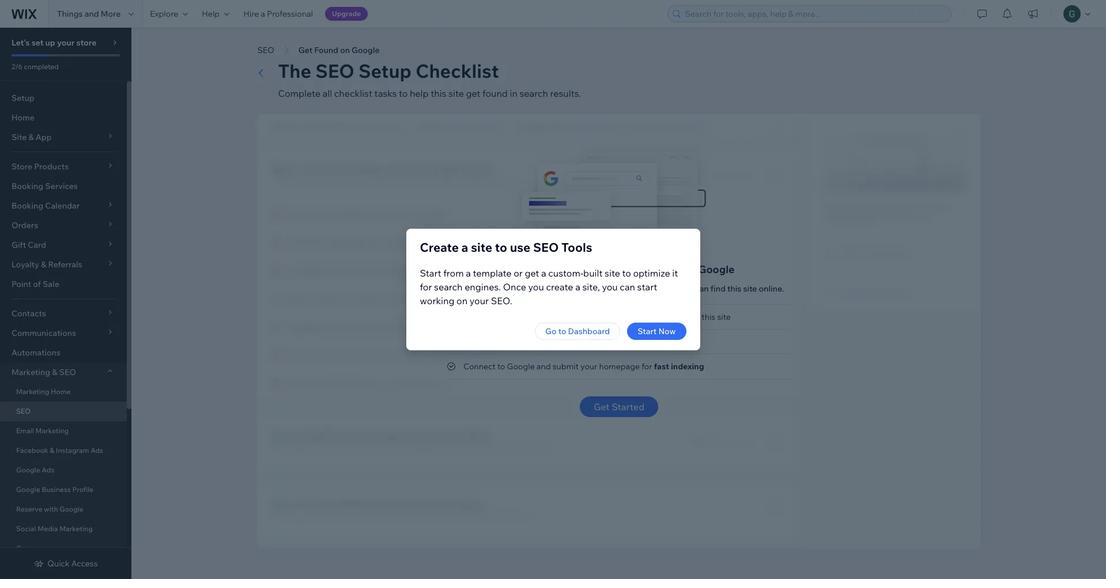Task type: describe. For each thing, give the bounding box(es) containing it.
sale
[[43, 279, 59, 289]]

marketing inside dropdown button
[[12, 367, 50, 378]]

a inside hire a professional link
[[261, 9, 265, 19]]

home link
[[0, 108, 127, 127]]

setup inside the see how the seo setup checklist helps this site.
[[891, 202, 914, 213]]

seo right the use
[[533, 240, 559, 255]]

business down the seo setup checklist complete all checklist tasks to help this site get found in search results.
[[448, 122, 476, 131]]

engines.
[[465, 281, 501, 293]]

this inside step 1: get the homepage ready for google search help get this site found online by completing these essential tasks.
[[305, 176, 319, 187]]

help inside step 1: get the homepage ready for google search help get this site found online by completing these essential tasks.
[[271, 176, 289, 187]]

to inside the seo setup checklist complete all checklist tasks to help this site get found in search results.
[[399, 88, 408, 99]]

on inside button
[[340, 45, 350, 55]]

found for checklist
[[483, 88, 508, 99]]

in inside step 2: optimize the site pages for search engines complete these tasks to make the site pages easier to find in search results.
[[491, 443, 498, 453]]

profile
[[72, 485, 94, 494]]

2 horizontal spatial search
[[662, 122, 685, 131]]

your up head
[[531, 263, 553, 276]]

start for start now
[[638, 326, 657, 337]]

things
[[57, 9, 83, 19]]

build
[[577, 312, 596, 322]]

hire a professional
[[243, 9, 313, 19]]

get found on google button
[[293, 42, 385, 59]]

hire for hire an seo expert
[[841, 287, 857, 297]]

go to dashboard button
[[535, 323, 620, 340]]

0 horizontal spatial start
[[549, 284, 567, 294]]

point
[[12, 279, 31, 289]]

google business profile
[[16, 485, 94, 494]]

1 vertical spatial set
[[578, 337, 590, 347]]

2:
[[294, 430, 302, 442]]

building
[[329, 499, 366, 510]]

sidebar element
[[0, 28, 131, 579]]

get inside the seo setup checklist complete all checklist tasks to help this site get found in search results.
[[466, 88, 481, 99]]

social media marketing
[[16, 525, 93, 533]]

1 horizontal spatial with
[[569, 284, 585, 294]]

facebook & instagram ads
[[16, 446, 103, 455]]

2 name from the left
[[385, 122, 405, 131]]

: for location
[[444, 122, 446, 131]]

1 vertical spatial pages
[[416, 443, 439, 453]]

hire an seo expert
[[841, 287, 912, 297]]

for inside step 1: get the homepage ready for google search help get this site found online by completing these essential tasks.
[[415, 164, 428, 175]]

questions
[[500, 312, 537, 322]]

quick access button
[[34, 559, 98, 569]]

3:
[[294, 499, 302, 510]]

started
[[611, 401, 644, 413]]

results. inside step 2: optimize the site pages for search engines complete these tasks to make the site pages easier to find in search results.
[[527, 443, 554, 453]]

complete inside the seo setup checklist complete all checklist tasks to help this site get found in search results.
[[278, 88, 320, 99]]

seo inside button
[[257, 45, 274, 55]]

email marketing link
[[0, 421, 127, 441]]

the inside the see how the seo setup checklist helps this site.
[[858, 202, 870, 213]]

up inside sidebar element
[[45, 37, 55, 48]]

1:12 button
[[824, 131, 967, 192]]

optimize
[[304, 430, 344, 442]]

for inside step 2: optimize the site pages for search engines complete these tasks to make the site pages easier to find in search results.
[[410, 430, 423, 442]]

booking services link
[[0, 176, 127, 196]]

coupons
[[16, 544, 46, 553]]

connect
[[463, 361, 495, 372]]

business right 1,
[[632, 122, 661, 131]]

a right create
[[462, 240, 468, 255]]

start your seo journey to get found on google
[[503, 263, 734, 276]]

email
[[16, 427, 34, 435]]

get up seo.
[[508, 284, 521, 294]]

custom-
[[548, 267, 583, 279]]

template
[[473, 267, 512, 279]]

complete all checklist tasks to set up this site for search results
[[463, 337, 699, 347]]

found for the
[[336, 176, 358, 187]]

head
[[529, 284, 548, 294]]

get up we'll help you get a head start with the basics of seo so people can find this site online.
[[632, 263, 649, 276]]

marketing home link
[[0, 382, 127, 402]]

site. inside the see how the seo setup checklist helps this site.
[[862, 213, 877, 223]]

step 3: keep building on this site's seo progress seo is a work in progress. learn more about what it can do for this site.
[[271, 499, 536, 522]]

facebook
[[16, 446, 48, 455]]

of inside sidebar element
[[33, 279, 41, 289]]

0 horizontal spatial you
[[492, 284, 506, 294]]

2/7
[[743, 170, 754, 179]]

1 vertical spatial complete
[[463, 337, 500, 347]]

personalized
[[604, 312, 652, 322]]

marketing up facebook & instagram ads
[[36, 427, 69, 435]]

seo inside the seo setup checklist complete all checklist tasks to help this site get found in search results.
[[315, 59, 354, 82]]

more
[[101, 9, 121, 19]]

services
[[45, 181, 78, 191]]

automations link
[[0, 343, 127, 363]]

2
[[704, 122, 708, 131]]

store
[[76, 37, 97, 48]]

homepage inside step 1: get the homepage ready for google search help get this site found online by completing these essential tasks.
[[338, 164, 385, 175]]

answer
[[463, 312, 491, 322]]

people
[[667, 284, 693, 294]]

the
[[278, 59, 311, 82]]

with inside sidebar element
[[44, 505, 58, 514]]

an
[[859, 287, 868, 297]]

1 horizontal spatial ads
[[91, 446, 103, 455]]

start inside the 'start from a template or get a custom-built site to optimize it for search engines. once you create a site, you can start working on your seo.'
[[637, 281, 657, 293]]

1 vertical spatial and
[[536, 361, 551, 372]]

watch video
[[879, 213, 927, 223]]

1 horizontal spatial you
[[528, 281, 544, 293]]

seo learning hub link
[[841, 248, 911, 258]]

0 horizontal spatial so
[[539, 312, 547, 322]]

a right build
[[598, 312, 602, 322]]

can right we
[[562, 312, 575, 322]]

on up people
[[683, 263, 696, 276]]

site inside step 1: get the homepage ready for google search help get this site found online by completing these essential tasks.
[[321, 176, 334, 187]]

it inside the step 3: keep building on this site's seo progress seo is a work in progress. learn more about what it can do for this site.
[[459, 511, 464, 522]]

things and more
[[57, 9, 121, 19]]

we
[[549, 312, 560, 322]]

a up head
[[541, 267, 546, 279]]

search inside the 'start from a template or get a custom-built site to optimize it for search engines. once you create a site, you can start working on your seo.'
[[434, 281, 463, 293]]

checklist inside the seo setup checklist complete all checklist tasks to help this site get found in search results.
[[334, 88, 372, 99]]

learning
[[860, 248, 893, 258]]

see
[[824, 202, 838, 213]]

seo inside the see how the seo setup checklist helps this site.
[[872, 202, 889, 213]]

access
[[71, 559, 98, 569]]

business right keywords at the left top of the page
[[553, 122, 582, 131]]

marketing down reserve with google link
[[59, 525, 93, 533]]

the down built
[[587, 284, 600, 294]]

watch video link
[[879, 213, 927, 223]]

step 2: optimize the site pages for search engines complete these tasks to make the site pages easier to find in search results.
[[271, 430, 554, 453]]

0 horizontal spatial and
[[85, 9, 99, 19]]

2 horizontal spatial found
[[651, 263, 681, 276]]

your right submit
[[580, 361, 597, 372]]

fast
[[654, 361, 669, 372]]

google inside step 1: get the homepage ready for google search help get this site found online by completing these essential tasks.
[[430, 164, 462, 175]]

1,
[[625, 122, 630, 131]]

search inside step 1: get the homepage ready for google search help get this site found online by completing these essential tasks.
[[464, 164, 495, 175]]

quick
[[47, 559, 70, 569]]

how
[[840, 202, 856, 213]]

for down personalized
[[634, 337, 645, 347]]

online.
[[759, 284, 784, 294]]

make
[[364, 443, 384, 453]]

booking
[[12, 181, 43, 191]]

these inside step 2: optimize the site pages for search engines complete these tasks to make the site pages easier to find in search results.
[[310, 443, 331, 453]]

results. inside the seo setup checklist complete all checklist tasks to help this site get found in search results.
[[550, 88, 581, 99]]

get inside step 1: get the homepage ready for google search help get this site found online by completing these essential tasks.
[[291, 176, 303, 187]]

point of sale
[[12, 279, 59, 289]]

start for start from a template or get a custom-built site to optimize it for search engines. once you create a site, you can start working on your seo.
[[420, 267, 441, 279]]

step for step 1: get the homepage ready for google search
[[271, 164, 292, 175]]

find inside step 2: optimize the site pages for search engines complete these tasks to make the site pages easier to find in search results.
[[475, 443, 489, 453]]

basics
[[602, 284, 626, 294]]

create a site to use seo tools
[[420, 240, 592, 255]]

get found on google
[[299, 45, 380, 55]]

connect to google and submit your homepage for fast indexing
[[463, 361, 704, 372]]

1 : from the left
[[352, 122, 353, 131]]

a right from on the top
[[466, 267, 471, 279]]

results
[[673, 337, 699, 347]]

explore
[[150, 9, 178, 19]]

see how the seo setup checklist helps this site.
[[824, 202, 950, 223]]

or inside the 'start from a template or get a custom-built site to optimize it for search engines. once you create a site, you can start working on your seo.'
[[514, 267, 523, 279]]

site inside the 'start from a template or get a custom-built site to optimize it for search engines. once you create a site, you can start working on your seo.'
[[605, 267, 620, 279]]

1 horizontal spatial homepage
[[599, 361, 640, 372]]

can inside the 'start from a template or get a custom-built site to optimize it for search engines. once you create a site, you can start working on your seo.'
[[620, 281, 635, 293]]

seo left learning
[[841, 248, 858, 258]]

0 vertical spatial find
[[710, 284, 725, 294]]

for inside the step 3: keep building on this site's seo progress seo is a work in progress. learn more about what it can do for this site.
[[492, 511, 503, 522]]

1 vertical spatial all
[[502, 337, 510, 347]]

answer 3 questions so we can build a personalized checklist for this site
[[463, 312, 731, 322]]

0 horizontal spatial pages
[[381, 430, 408, 442]]

get inside step 1: get the homepage ready for google search help get this site found online by completing these essential tasks.
[[303, 164, 320, 175]]

google business profile link
[[0, 480, 127, 500]]

1 horizontal spatial up
[[592, 337, 602, 347]]

step 1: get the homepage ready for google search help get this site found online by completing these essential tasks.
[[271, 164, 520, 187]]

we'll
[[454, 284, 472, 294]]

can inside the step 3: keep building on this site's seo progress seo is a work in progress. learn more about what it can do for this site.
[[465, 511, 479, 522]]

automations
[[12, 348, 60, 358]]

checklist inside the seo setup checklist complete all checklist tasks to help this site get found in search results.
[[416, 59, 499, 82]]

it inside the 'start from a template or get a custom-built site to optimize it for search engines. once you create a site, you can start working on your seo.'
[[672, 267, 678, 279]]

a left site,
[[575, 281, 580, 293]]

1 location from the left
[[416, 122, 444, 131]]



Task type: locate. For each thing, give the bounding box(es) containing it.
hire right help button
[[243, 9, 259, 19]]

it down progress
[[459, 511, 464, 522]]

let's
[[12, 37, 30, 48]]

completing
[[396, 176, 439, 187]]

hire for hire a professional
[[243, 9, 259, 19]]

get
[[466, 88, 481, 99], [291, 176, 303, 187], [632, 263, 649, 276], [525, 267, 539, 279], [508, 284, 521, 294]]

step 3: keep building on this site's seo progress heading
[[271, 498, 536, 511]]

about
[[414, 511, 437, 522]]

your
[[57, 37, 75, 48], [531, 263, 553, 276], [470, 295, 489, 307], [580, 361, 597, 372]]

0 vertical spatial in
[[510, 88, 518, 99]]

0 vertical spatial up
[[45, 37, 55, 48]]

0 vertical spatial found
[[483, 88, 508, 99]]

progress.
[[333, 511, 368, 522]]

home down marketing & seo dropdown button at the bottom of page
[[51, 387, 71, 396]]

0 vertical spatial pages
[[381, 430, 408, 442]]

seo down hire a professional
[[257, 45, 274, 55]]

3 step from the top
[[271, 499, 292, 510]]

0 vertical spatial site.
[[862, 213, 877, 223]]

the right optimize
[[346, 430, 361, 442]]

home
[[12, 112, 34, 123], [51, 387, 71, 396]]

marketing down automations
[[12, 367, 50, 378]]

search inside the seo setup checklist complete all checklist tasks to help this site get found in search results.
[[520, 88, 548, 99]]

0 horizontal spatial find
[[475, 443, 489, 453]]

2 horizontal spatial setup
[[891, 202, 914, 213]]

site. left watch
[[862, 213, 877, 223]]

hire left an
[[841, 287, 857, 297]]

start inside the 'start from a template or get a custom-built site to optimize it for search engines. once you create a site, you can start working on your seo.'
[[420, 267, 441, 279]]

2 horizontal spatial you
[[602, 281, 618, 293]]

1 horizontal spatial pages
[[416, 443, 439, 453]]

you up seo.
[[492, 284, 506, 294]]

1 vertical spatial in
[[491, 443, 498, 453]]

0 horizontal spatial location
[[416, 122, 444, 131]]

seo learning hub
[[841, 248, 911, 258]]

step
[[271, 164, 292, 175], [271, 430, 292, 442], [271, 499, 292, 510]]

work
[[304, 511, 322, 522]]

1 horizontal spatial home
[[51, 387, 71, 396]]

0 vertical spatial ads
[[91, 446, 103, 455]]

in inside the seo setup checklist complete all checklist tasks to help this site get found in search results.
[[510, 88, 518, 99]]

in inside the step 3: keep building on this site's seo progress seo is a work in progress. learn more about what it can do for this site.
[[324, 511, 331, 522]]

complete inside step 2: optimize the site pages for search engines complete these tasks to make the site pages easier to find in search results.
[[271, 443, 308, 453]]

site
[[449, 88, 464, 99], [321, 176, 334, 187], [471, 240, 492, 255], [605, 267, 620, 279], [743, 284, 757, 294], [717, 312, 731, 322], [619, 337, 633, 347], [363, 430, 379, 442], [400, 443, 414, 453]]

ads up the google business profile
[[42, 466, 54, 474]]

0 horizontal spatial up
[[45, 37, 55, 48]]

set right let's
[[32, 37, 43, 48]]

term left 2
[[686, 122, 703, 131]]

0 vertical spatial tasks
[[374, 88, 397, 99]]

set
[[32, 37, 43, 48], [578, 337, 590, 347]]

0 horizontal spatial name
[[332, 122, 352, 131]]

0 horizontal spatial in
[[324, 511, 331, 522]]

so left we
[[539, 312, 547, 322]]

ready
[[387, 164, 413, 175]]

on right "found"
[[340, 45, 350, 55]]

up
[[45, 37, 55, 48], [592, 337, 602, 347]]

all down questions at bottom left
[[502, 337, 510, 347]]

these inside step 1: get the homepage ready for google search help get this site found online by completing these essential tasks.
[[441, 176, 462, 187]]

2 vertical spatial found
[[651, 263, 681, 276]]

1 horizontal spatial site.
[[862, 213, 877, 223]]

2 location from the left
[[478, 122, 506, 131]]

these left essential
[[441, 176, 462, 187]]

1 vertical spatial &
[[50, 446, 54, 455]]

point of sale link
[[0, 274, 127, 294]]

setup inside the seo setup checklist complete all checklist tasks to help this site get found in search results.
[[359, 59, 412, 82]]

your inside the 'start from a template or get a custom-built site to optimize it for search engines. once you create a site, you can start working on your seo.'
[[470, 295, 489, 307]]

0 vertical spatial help
[[202, 9, 220, 19]]

& for facebook
[[50, 446, 54, 455]]

on inside the 'start from a template or get a custom-built site to optimize it for search engines. once you create a site, you can start working on your seo.'
[[457, 295, 468, 307]]

business left brand on the left top of page
[[271, 122, 301, 131]]

ic google image
[[365, 379, 446, 389]]

marketing & seo button
[[0, 363, 127, 382]]

search up essential
[[464, 164, 495, 175]]

0 horizontal spatial set
[[32, 37, 43, 48]]

1 horizontal spatial so
[[656, 284, 665, 294]]

step inside step 1: get the homepage ready for google search help get this site found online by completing these essential tasks.
[[271, 164, 292, 175]]

a left professional
[[261, 9, 265, 19]]

seo right an
[[869, 287, 886, 297]]

tasks.
[[499, 176, 520, 187]]

this inside the see how the seo setup checklist helps this site.
[[846, 213, 860, 223]]

:
[[352, 122, 353, 131], [444, 122, 446, 131], [550, 122, 551, 131]]

get up location : business location
[[466, 88, 481, 99]]

0 vertical spatial homepage
[[338, 164, 385, 175]]

to inside the 'start from a template or get a custom-built site to optimize it for search engines. once you create a site, you can start working on your seo.'
[[622, 267, 631, 279]]

site. right do
[[520, 511, 536, 522]]

marketing inside 'link'
[[16, 387, 49, 396]]

keywords : business search term 1, business search term 2
[[517, 122, 708, 131]]

tasks inside step 2: optimize the site pages for search engines complete these tasks to make the site pages easier to find in search results.
[[333, 443, 353, 453]]

complete up connect
[[463, 337, 500, 347]]

0 vertical spatial and
[[85, 9, 99, 19]]

on down "we'll"
[[457, 295, 468, 307]]

1 horizontal spatial checklist
[[512, 337, 546, 347]]

& inside dropdown button
[[52, 367, 57, 378]]

1:
[[294, 164, 301, 175]]

1 vertical spatial hire
[[841, 287, 857, 297]]

1 horizontal spatial tasks
[[374, 88, 397, 99]]

0 horizontal spatial it
[[459, 511, 464, 522]]

engines
[[457, 430, 491, 442]]

1 step from the top
[[271, 164, 292, 175]]

found
[[314, 45, 338, 55]]

0 horizontal spatial these
[[310, 443, 331, 453]]

pages up "make"
[[381, 430, 408, 442]]

1 horizontal spatial help
[[271, 176, 289, 187]]

checklist inside the see how the seo setup checklist helps this site.
[[915, 202, 950, 213]]

learn
[[370, 511, 391, 522]]

do
[[481, 511, 491, 522]]

can down start your seo journey to get found on google
[[620, 281, 635, 293]]

0 horizontal spatial of
[[33, 279, 41, 289]]

for
[[415, 164, 428, 175], [420, 281, 432, 293], [689, 312, 700, 322], [634, 337, 645, 347], [641, 361, 652, 372], [410, 430, 423, 442], [492, 511, 503, 522]]

on inside the step 3: keep building on this site's seo progress seo is a work in progress. learn more about what it can do for this site.
[[368, 499, 379, 510]]

1 horizontal spatial name
[[385, 122, 405, 131]]

1 horizontal spatial set
[[578, 337, 590, 347]]

the inside step 1: get the homepage ready for google search help get this site found online by completing these essential tasks.
[[322, 164, 336, 175]]

2 vertical spatial checklist
[[512, 337, 546, 347]]

step left 2:
[[271, 430, 292, 442]]

0 vertical spatial checklist
[[334, 88, 372, 99]]

seo up about
[[424, 499, 443, 510]]

found inside the seo setup checklist complete all checklist tasks to help this site get found in search results.
[[483, 88, 508, 99]]

help inside the seo setup checklist complete all checklist tasks to help this site get found in search results.
[[410, 88, 429, 99]]

& for marketing
[[52, 367, 57, 378]]

1 vertical spatial results.
[[527, 443, 554, 453]]

1 horizontal spatial these
[[441, 176, 462, 187]]

seo link
[[0, 402, 127, 421]]

home inside 'link'
[[51, 387, 71, 396]]

start left now
[[638, 326, 657, 337]]

your inside sidebar element
[[57, 37, 75, 48]]

what
[[438, 511, 457, 522]]

1 name from the left
[[332, 122, 352, 131]]

for down ic google image
[[410, 430, 423, 442]]

0 horizontal spatial hire
[[243, 9, 259, 19]]

1 horizontal spatial hire
[[841, 287, 857, 297]]

for up results
[[689, 312, 700, 322]]

to
[[399, 88, 408, 99], [495, 240, 507, 255], [620, 263, 630, 276], [622, 267, 631, 279], [558, 326, 566, 337], [569, 337, 577, 347], [497, 361, 505, 372], [354, 443, 362, 453], [465, 443, 473, 453]]

: for keywords
[[550, 122, 551, 131]]

site inside the seo setup checklist complete all checklist tasks to help this site get found in search results.
[[449, 88, 464, 99]]

media
[[38, 525, 58, 533]]

video
[[905, 213, 927, 223]]

1 horizontal spatial in
[[491, 443, 498, 453]]

business right brand on the left top of page
[[355, 122, 384, 131]]

a inside the step 3: keep building on this site's seo progress seo is a work in progress. learn more about what it can do for this site.
[[298, 511, 302, 522]]

3 : from the left
[[550, 122, 551, 131]]

get inside button
[[299, 45, 313, 55]]

search
[[520, 88, 548, 99], [434, 281, 463, 293], [647, 337, 672, 347], [425, 430, 454, 442], [500, 443, 525, 453]]

this inside the seo setup checklist complete all checklist tasks to help this site get found in search results.
[[431, 88, 446, 99]]

0 vertical spatial so
[[656, 284, 665, 294]]

0 horizontal spatial home
[[12, 112, 34, 123]]

found left online
[[336, 176, 358, 187]]

checklist down questions at bottom left
[[512, 337, 546, 347]]

1 term from the left
[[607, 122, 624, 131]]

you right site,
[[602, 281, 618, 293]]

in right work
[[324, 511, 331, 522]]

pages left the easier
[[416, 443, 439, 453]]

0 horizontal spatial found
[[336, 176, 358, 187]]

instagram
[[56, 446, 89, 455]]

0 horizontal spatial checklist
[[334, 88, 372, 99]]

2/6
[[12, 62, 22, 71]]

checklist down 1:12
[[915, 202, 950, 213]]

2 horizontal spatial :
[[550, 122, 551, 131]]

on
[[340, 45, 350, 55], [683, 263, 696, 276], [457, 295, 468, 307], [368, 499, 379, 510]]

google ads
[[16, 466, 54, 474]]

site.
[[862, 213, 877, 223], [520, 511, 536, 522]]

start left from on the top
[[420, 267, 441, 279]]

to inside the go to dashboard button
[[558, 326, 566, 337]]

1 horizontal spatial term
[[686, 122, 703, 131]]

reserve
[[16, 505, 42, 514]]

reserve with google link
[[0, 500, 127, 519]]

get started
[[593, 401, 644, 413]]

1 vertical spatial with
[[44, 505, 58, 514]]

set inside sidebar element
[[32, 37, 43, 48]]

0 horizontal spatial homepage
[[338, 164, 385, 175]]

is
[[290, 511, 296, 522]]

these down optimize
[[310, 443, 331, 453]]

get for get started
[[593, 401, 609, 413]]

0 horizontal spatial start
[[420, 267, 441, 279]]

seo up create
[[556, 263, 577, 276]]

start for start your seo journey to get found on google
[[503, 263, 528, 276]]

completed
[[24, 62, 59, 71]]

get left "found"
[[299, 45, 313, 55]]

google inside "link"
[[16, 485, 40, 494]]

0 vertical spatial or
[[302, 122, 309, 131]]

1 horizontal spatial start
[[637, 281, 657, 293]]

all inside the seo setup checklist complete all checklist tasks to help this site get found in search results.
[[323, 88, 332, 99]]

1 vertical spatial or
[[514, 267, 523, 279]]

found inside step 1: get the homepage ready for google search help get this site found online by completing these essential tasks.
[[336, 176, 358, 187]]

it
[[672, 267, 678, 279], [459, 511, 464, 522]]

0 horizontal spatial help
[[202, 9, 220, 19]]

1 vertical spatial checklist
[[654, 312, 687, 322]]

0 horizontal spatial all
[[323, 88, 332, 99]]

seo inside dropdown button
[[59, 367, 76, 378]]

name right brand on the left top of page
[[332, 122, 352, 131]]

1 vertical spatial so
[[539, 312, 547, 322]]

or up 'once'
[[514, 267, 523, 279]]

quick access
[[47, 559, 98, 569]]

1 vertical spatial home
[[51, 387, 71, 396]]

2 term from the left
[[686, 122, 703, 131]]

1 horizontal spatial and
[[536, 361, 551, 372]]

1 horizontal spatial location
[[478, 122, 506, 131]]

get
[[299, 45, 313, 55], [303, 164, 320, 175], [593, 401, 609, 413]]

professional
[[267, 9, 313, 19]]

hire
[[243, 9, 259, 19], [841, 287, 857, 297]]

0 horizontal spatial or
[[302, 122, 309, 131]]

seo button
[[252, 42, 280, 59]]

set up the connect to google and submit your homepage for fast indexing
[[578, 337, 590, 347]]

on up learn
[[368, 499, 379, 510]]

1 horizontal spatial :
[[444, 122, 446, 131]]

for right do
[[492, 511, 503, 522]]

essential
[[463, 176, 497, 187]]

with down custom-
[[569, 284, 585, 294]]

2 horizontal spatial tasks
[[547, 337, 567, 347]]

email marketing
[[16, 427, 69, 435]]

setup inside sidebar element
[[12, 93, 34, 103]]

watch
[[879, 213, 903, 223]]

homepage up get started in the bottom of the page
[[599, 361, 640, 372]]

1 horizontal spatial setup
[[359, 59, 412, 82]]

site. inside the step 3: keep building on this site's seo progress seo is a work in progress. learn more about what it can do for this site.
[[520, 511, 536, 522]]

start down optimize
[[637, 281, 657, 293]]

get for get found on google
[[299, 45, 313, 55]]

seo inside "link"
[[16, 407, 31, 416]]

step up is
[[271, 499, 292, 510]]

0 horizontal spatial help
[[410, 88, 429, 99]]

find right people
[[710, 284, 725, 294]]

0 vertical spatial setup
[[359, 59, 412, 82]]

your down engines.
[[470, 295, 489, 307]]

can left do
[[465, 511, 479, 522]]

you right 'once'
[[528, 281, 544, 293]]

checklist up business or brand name : business name
[[334, 88, 372, 99]]

setup
[[359, 59, 412, 82], [12, 93, 34, 103], [891, 202, 914, 213]]

create
[[420, 240, 459, 255]]

once
[[503, 281, 526, 293]]

find down the engines
[[475, 443, 489, 453]]

a left head
[[522, 284, 527, 294]]

journey
[[580, 263, 617, 276]]

or left brand on the left top of page
[[302, 122, 309, 131]]

up down answer 3 questions so we can build a personalized checklist for this site
[[592, 337, 602, 347]]

step for step 2: optimize the site pages for search engines
[[271, 430, 292, 442]]

indexing
[[671, 361, 704, 372]]

1 vertical spatial ads
[[42, 466, 54, 474]]

google inside button
[[352, 45, 380, 55]]

for inside the 'start from a template or get a custom-built site to optimize it for search engines. once you create a site, you can start working on your seo.'
[[420, 281, 432, 293]]

business or brand name : business name
[[271, 122, 405, 131]]

seo right 'how'
[[872, 202, 889, 213]]

get inside popup button
[[593, 401, 609, 413]]

1 horizontal spatial of
[[628, 284, 635, 294]]

of right the basics
[[628, 284, 635, 294]]

1 horizontal spatial help
[[474, 284, 490, 294]]

marketing home
[[16, 387, 71, 396]]

0 vertical spatial hire
[[243, 9, 259, 19]]

1 horizontal spatial found
[[483, 88, 508, 99]]

upgrade
[[332, 9, 361, 18]]

2 vertical spatial step
[[271, 499, 292, 510]]

search left 1,
[[583, 122, 606, 131]]

2 horizontal spatial checklist
[[654, 312, 687, 322]]

1 vertical spatial help
[[271, 176, 289, 187]]

step 1: get the homepage ready for google search heading
[[271, 163, 520, 176]]

find
[[710, 284, 725, 294], [475, 443, 489, 453]]

in up keywords at the left top of the page
[[510, 88, 518, 99]]

seo up email
[[16, 407, 31, 416]]

0 horizontal spatial search
[[464, 164, 495, 175]]

complete down the
[[278, 88, 320, 99]]

keywords
[[517, 122, 550, 131]]

more
[[393, 511, 413, 522]]

help up location : business location
[[410, 88, 429, 99]]

from
[[443, 267, 464, 279]]

0 vertical spatial checklist
[[416, 59, 499, 82]]

get inside the 'start from a template or get a custom-built site to optimize it for search engines. once you create a site, you can start working on your seo.'
[[525, 267, 539, 279]]

start
[[637, 281, 657, 293], [549, 284, 567, 294]]

&
[[52, 367, 57, 378], [50, 446, 54, 455]]

1 horizontal spatial or
[[514, 267, 523, 279]]

get started button
[[580, 397, 658, 417]]

found up people
[[651, 263, 681, 276]]

Search for tools, apps, help & more... field
[[682, 6, 948, 22]]

2 vertical spatial tasks
[[333, 443, 353, 453]]

1 horizontal spatial start
[[503, 263, 528, 276]]

can right people
[[695, 284, 709, 294]]

1 horizontal spatial find
[[710, 284, 725, 294]]

all
[[323, 88, 332, 99], [502, 337, 510, 347]]

help button
[[195, 0, 236, 28]]

2 vertical spatial setup
[[891, 202, 914, 213]]

1 horizontal spatial search
[[583, 122, 606, 131]]

0 vertical spatial it
[[672, 267, 678, 279]]

and left submit
[[536, 361, 551, 372]]

seo down optimize
[[637, 284, 654, 294]]

1 vertical spatial find
[[475, 443, 489, 453]]

help inside button
[[202, 9, 220, 19]]

tasks inside the seo setup checklist complete all checklist tasks to help this site get found in search results.
[[374, 88, 397, 99]]

helps
[[824, 213, 844, 223]]

help down template
[[474, 284, 490, 294]]

step inside the step 3: keep building on this site's seo progress seo is a work in progress. learn more about what it can do for this site.
[[271, 499, 292, 510]]

the right 'how'
[[858, 202, 870, 213]]

in
[[510, 88, 518, 99], [491, 443, 498, 453], [324, 511, 331, 522]]

2 : from the left
[[444, 122, 446, 131]]

step for step 3: keep building on this site's seo progress
[[271, 499, 292, 510]]

up up 'completed'
[[45, 37, 55, 48]]

2/6 completed
[[12, 62, 59, 71]]

search left 2
[[662, 122, 685, 131]]

start inside button
[[638, 326, 657, 337]]

for left fast
[[641, 361, 652, 372]]

1 vertical spatial step
[[271, 430, 292, 442]]

get right 1:
[[303, 164, 320, 175]]

found up location : business location
[[483, 88, 508, 99]]

step left 1:
[[271, 164, 292, 175]]

of left sale
[[33, 279, 41, 289]]

step inside step 2: optimize the site pages for search engines complete these tasks to make the site pages easier to find in search results.
[[271, 430, 292, 442]]

0 horizontal spatial checklist
[[416, 59, 499, 82]]

for up completing
[[415, 164, 428, 175]]

go to dashboard
[[545, 326, 610, 337]]

business inside "link"
[[42, 485, 71, 494]]

tasks
[[374, 88, 397, 99], [547, 337, 567, 347], [333, 443, 353, 453]]

social
[[16, 525, 36, 533]]

get up head
[[525, 267, 539, 279]]

all up brand on the left top of page
[[323, 88, 332, 99]]

0 horizontal spatial term
[[607, 122, 624, 131]]

0 horizontal spatial ads
[[42, 466, 54, 474]]

0 vertical spatial home
[[12, 112, 34, 123]]

1 horizontal spatial all
[[502, 337, 510, 347]]

in down the engines
[[491, 443, 498, 453]]

2 step from the top
[[271, 430, 292, 442]]

by
[[385, 176, 394, 187]]

the right "make"
[[386, 443, 399, 453]]

setup link
[[0, 88, 127, 108]]

0 vertical spatial get
[[299, 45, 313, 55]]

1 horizontal spatial checklist
[[915, 202, 950, 213]]

step 2: optimize the site pages for search engines heading
[[271, 429, 554, 443]]

seo left is
[[271, 511, 288, 522]]

for up working
[[420, 281, 432, 293]]



Task type: vqa. For each thing, say whether or not it's contained in the screenshot.
Gift Card Dropdown Button
no



